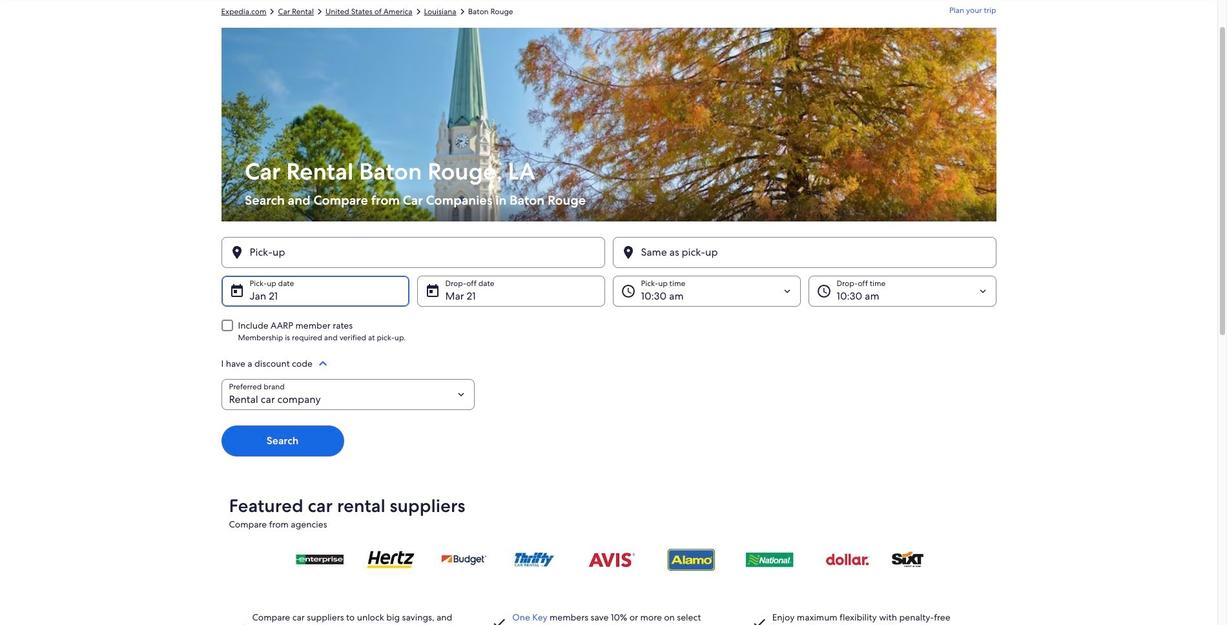 Task type: locate. For each thing, give the bounding box(es) containing it.
3 directional image from the left
[[457, 6, 468, 17]]

directional image
[[266, 6, 278, 17]]

2 horizontal spatial directional image
[[457, 6, 468, 17]]

directional image
[[314, 6, 326, 17], [413, 6, 424, 17], [457, 6, 468, 17]]

2 directional image from the left
[[413, 6, 424, 17]]

1 horizontal spatial directional image
[[413, 6, 424, 17]]

0 horizontal spatial directional image
[[314, 6, 326, 17]]

1 directional image from the left
[[314, 6, 326, 17]]



Task type: describe. For each thing, give the bounding box(es) containing it.
active image
[[315, 356, 331, 371]]

car suppliers logo image
[[229, 536, 989, 583]]



Task type: vqa. For each thing, say whether or not it's contained in the screenshot.
Directional 'image'
yes



